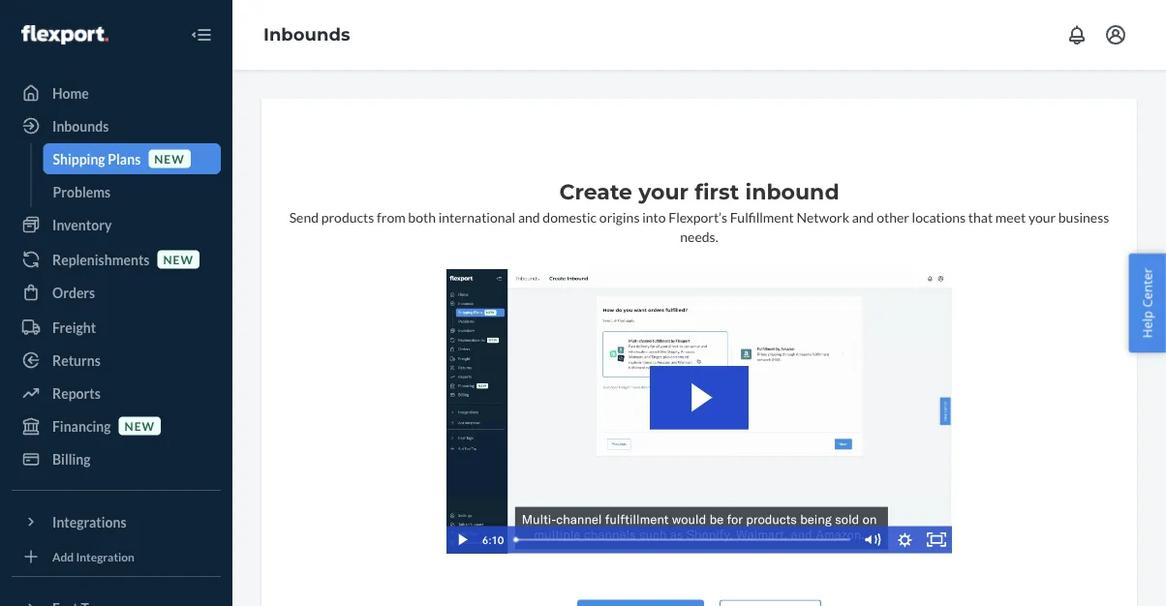 Task type: describe. For each thing, give the bounding box(es) containing it.
create
[[559, 179, 632, 205]]

integrations
[[52, 514, 126, 530]]

products
[[321, 209, 374, 225]]

billing link
[[12, 444, 221, 475]]

1 horizontal spatial your
[[1028, 209, 1056, 225]]

business
[[1058, 209, 1109, 225]]

freight link
[[12, 312, 221, 343]]

help center
[[1138, 268, 1156, 338]]

integrations button
[[12, 506, 221, 537]]

financing
[[52, 418, 111, 434]]

network
[[796, 209, 849, 225]]

open account menu image
[[1104, 23, 1127, 46]]

inventory link
[[12, 209, 221, 240]]

from
[[377, 209, 405, 225]]

reports
[[52, 385, 101, 401]]

meet
[[995, 209, 1026, 225]]

center
[[1138, 268, 1156, 308]]

close navigation image
[[190, 23, 213, 46]]

billing
[[52, 451, 91, 467]]

freight
[[52, 319, 96, 336]]

new for shipping plans
[[154, 151, 185, 166]]

needs.
[[680, 228, 718, 245]]

reports link
[[12, 378, 221, 409]]

fulfillment
[[730, 209, 794, 225]]

that
[[968, 209, 993, 225]]

send
[[289, 209, 319, 225]]

help center button
[[1129, 253, 1166, 353]]

video element
[[446, 269, 952, 554]]

returns
[[52, 352, 101, 368]]



Task type: vqa. For each thing, say whether or not it's contained in the screenshot.
square image
no



Task type: locate. For each thing, give the bounding box(es) containing it.
0 horizontal spatial and
[[518, 209, 540, 225]]

domestic
[[543, 209, 597, 225]]

open notifications image
[[1065, 23, 1089, 46]]

home link
[[12, 77, 221, 108]]

inventory
[[52, 216, 112, 233]]

1 vertical spatial new
[[163, 252, 194, 266]]

new
[[154, 151, 185, 166], [163, 252, 194, 266], [125, 419, 155, 433]]

your right "meet" at the right top of page
[[1028, 209, 1056, 225]]

new for replenishments
[[163, 252, 194, 266]]

0 horizontal spatial inbounds link
[[12, 110, 221, 141]]

plans
[[108, 151, 141, 167]]

returns link
[[12, 345, 221, 376]]

inbounds link
[[263, 24, 350, 45], [12, 110, 221, 141]]

origins
[[599, 209, 640, 225]]

1 horizontal spatial inbounds link
[[263, 24, 350, 45]]

orders
[[52, 284, 95, 301]]

your up 'into'
[[638, 179, 689, 205]]

locations
[[912, 209, 966, 225]]

1 vertical spatial inbounds
[[52, 118, 109, 134]]

video thumbnail image
[[446, 269, 952, 554], [446, 269, 952, 554]]

2 vertical spatial new
[[125, 419, 155, 433]]

1 vertical spatial your
[[1028, 209, 1056, 225]]

problems link
[[43, 176, 221, 207]]

help
[[1138, 311, 1156, 338]]

2 and from the left
[[852, 209, 874, 225]]

0 vertical spatial inbounds link
[[263, 24, 350, 45]]

1 horizontal spatial inbounds
[[263, 24, 350, 45]]

and
[[518, 209, 540, 225], [852, 209, 874, 225]]

home
[[52, 85, 89, 101]]

into
[[642, 209, 666, 225]]

flexport logo image
[[21, 25, 108, 45]]

shipping
[[53, 151, 105, 167]]

inbounds
[[263, 24, 350, 45], [52, 118, 109, 134]]

problems
[[53, 184, 110, 200]]

new for financing
[[125, 419, 155, 433]]

0 vertical spatial your
[[638, 179, 689, 205]]

integration
[[76, 550, 135, 564]]

your
[[638, 179, 689, 205], [1028, 209, 1056, 225]]

other
[[877, 209, 909, 225]]

0 horizontal spatial your
[[638, 179, 689, 205]]

international
[[438, 209, 515, 225]]

1 vertical spatial inbounds link
[[12, 110, 221, 141]]

1 and from the left
[[518, 209, 540, 225]]

1 horizontal spatial and
[[852, 209, 874, 225]]

first
[[695, 179, 739, 205]]

orders link
[[12, 277, 221, 308]]

and left other
[[852, 209, 874, 225]]

new right the plans
[[154, 151, 185, 166]]

0 horizontal spatial inbounds
[[52, 118, 109, 134]]

new up orders link
[[163, 252, 194, 266]]

both
[[408, 209, 436, 225]]

add integration link
[[12, 545, 221, 568]]

and left domestic at the top of page
[[518, 209, 540, 225]]

inbound
[[745, 179, 839, 205]]

add integration
[[52, 550, 135, 564]]

add
[[52, 550, 74, 564]]

0 vertical spatial inbounds
[[263, 24, 350, 45]]

create your first inbound send products from both international and domestic origins into flexport's fulfillment network and other locations that meet your business needs.
[[289, 179, 1109, 245]]

flexport's
[[668, 209, 727, 225]]

replenishments
[[52, 251, 150, 268]]

0 vertical spatial new
[[154, 151, 185, 166]]

new down reports link
[[125, 419, 155, 433]]

shipping plans
[[53, 151, 141, 167]]



